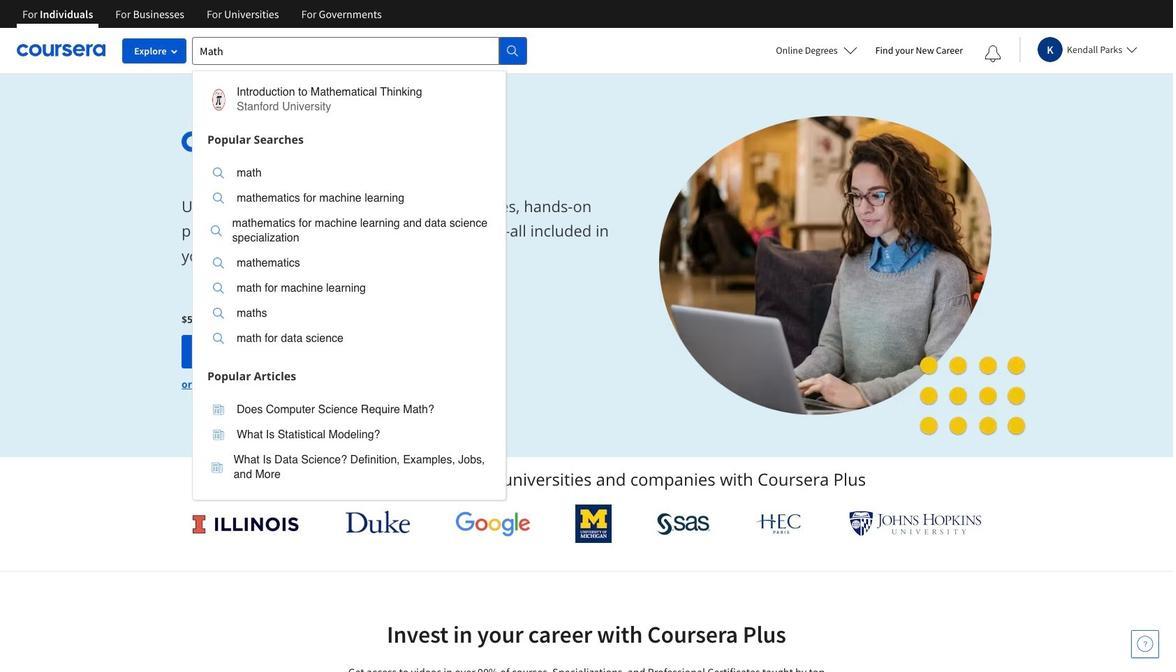 Task type: vqa. For each thing, say whether or not it's contained in the screenshot.
SAS image
yes



Task type: locate. For each thing, give the bounding box(es) containing it.
list box
[[193, 152, 506, 363], [193, 389, 506, 500]]

1 list box from the top
[[193, 152, 506, 363]]

university of michigan image
[[576, 505, 612, 543]]

hec paris image
[[755, 510, 804, 538]]

autocomplete results list box
[[192, 70, 506, 500]]

coursera image
[[17, 39, 105, 62]]

0 vertical spatial list box
[[193, 152, 506, 363]]

1 vertical spatial list box
[[193, 389, 506, 500]]

suggestion image image
[[207, 88, 230, 111], [213, 168, 224, 179], [213, 193, 224, 204], [211, 225, 222, 236], [213, 258, 224, 269], [213, 283, 224, 294], [213, 308, 224, 319], [213, 333, 224, 344], [213, 404, 224, 416], [213, 429, 224, 441], [211, 462, 223, 473]]

duke university image
[[345, 511, 410, 534]]

banner navigation
[[11, 0, 393, 28]]

What do you want to learn? text field
[[192, 37, 499, 65]]

sas image
[[657, 513, 710, 535]]

None search field
[[192, 37, 527, 500]]

2 list box from the top
[[193, 389, 506, 500]]



Task type: describe. For each thing, give the bounding box(es) containing it.
university of illinois at urbana-champaign image
[[191, 513, 300, 535]]

help center image
[[1137, 636, 1154, 653]]

johns hopkins university image
[[849, 511, 982, 537]]

google image
[[455, 511, 531, 537]]

coursera plus image
[[182, 131, 394, 152]]



